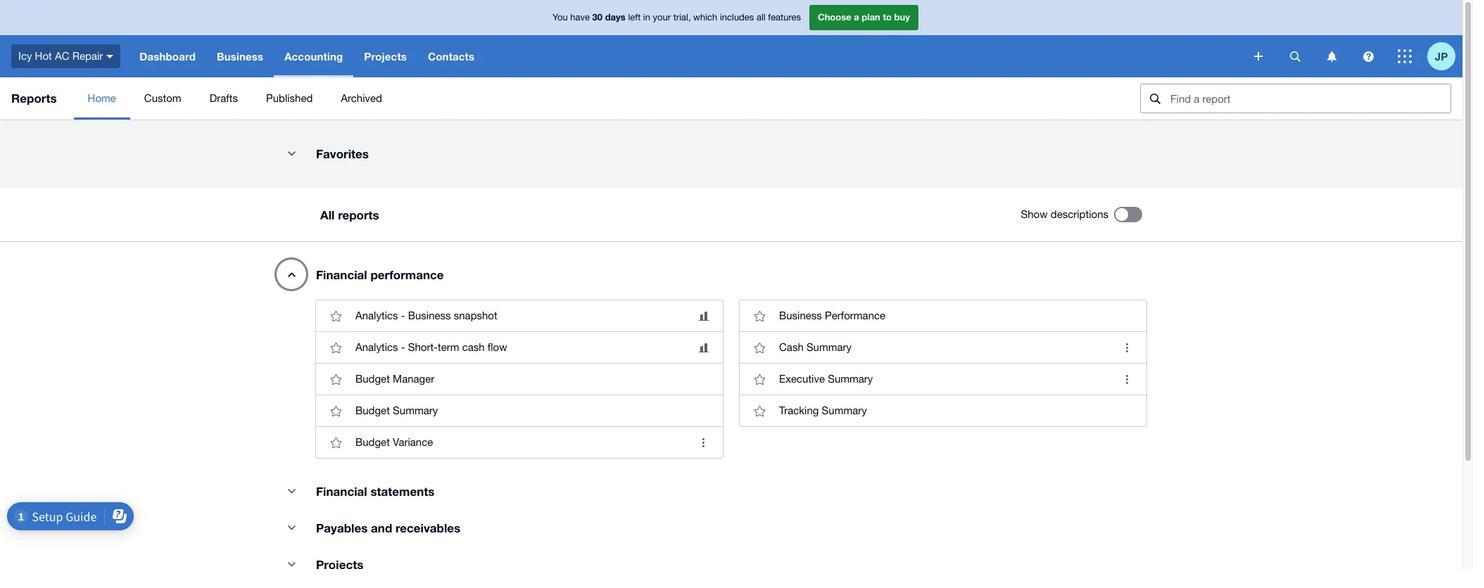 Task type: vqa. For each thing, say whether or not it's contained in the screenshot.
Archived at top left
yes



Task type: describe. For each thing, give the bounding box(es) containing it.
performance
[[825, 310, 886, 322]]

payables and receivables
[[316, 521, 461, 536]]

home link
[[74, 77, 130, 120]]

jp
[[1435, 50, 1448, 62]]

choose
[[818, 11, 852, 23]]

archived
[[341, 92, 382, 104]]

home
[[88, 92, 116, 104]]

favorite image for budget summary
[[322, 397, 350, 425]]

manager
[[393, 373, 435, 385]]

more options image for executive summary
[[1113, 365, 1141, 394]]

in
[[643, 12, 650, 23]]

you have 30 days left in your trial, which includes all features
[[553, 11, 801, 23]]

business button
[[206, 35, 274, 77]]

tracking summary
[[779, 405, 867, 417]]

show
[[1021, 208, 1048, 220]]

descriptions
[[1051, 208, 1109, 220]]

icy hot ac repair
[[18, 50, 103, 62]]

drafts link
[[195, 77, 252, 120]]

summary for cash summary
[[807, 341, 852, 353]]

budget summary
[[356, 405, 438, 417]]

more options image
[[689, 429, 717, 457]]

favorite image for tracking summary
[[746, 397, 774, 425]]

choose a plan to buy
[[818, 11, 910, 23]]

flow
[[488, 341, 507, 353]]

business for business
[[217, 50, 263, 63]]

show descriptions
[[1021, 208, 1109, 220]]

analytics for analytics - business snapshot
[[356, 310, 398, 322]]

jp button
[[1428, 35, 1463, 77]]

includes
[[720, 12, 754, 23]]

budget for budget variance
[[356, 436, 390, 448]]

favorite image for budget variance
[[322, 429, 350, 457]]

custom
[[144, 92, 181, 104]]

ac
[[55, 50, 69, 62]]

expand report group image
[[277, 260, 306, 289]]

more information about analytics - business snapshot image
[[699, 312, 709, 321]]

executive summary link
[[740, 363, 1147, 395]]

analytics for analytics - short-term cash flow
[[356, 341, 398, 353]]

favorites
[[316, 146, 369, 161]]

more options image for cash summary
[[1113, 334, 1141, 362]]

summary for executive summary
[[828, 373, 873, 385]]

budget manager
[[356, 373, 435, 385]]

summary for budget summary
[[393, 405, 438, 417]]

tracking summary link
[[740, 395, 1147, 427]]

2 collapse report group image from the top
[[277, 551, 306, 570]]

30
[[592, 11, 603, 23]]

left
[[628, 12, 641, 23]]

trial,
[[673, 12, 691, 23]]

archived link
[[327, 77, 396, 120]]

Find a report text field
[[1169, 84, 1451, 113]]

projects
[[364, 50, 407, 63]]

1 horizontal spatial svg image
[[1327, 51, 1336, 62]]

your
[[653, 12, 671, 23]]

which
[[693, 12, 718, 23]]

0 horizontal spatial svg image
[[1290, 51, 1301, 62]]

repair
[[72, 50, 103, 62]]

cash summary link
[[740, 332, 1147, 363]]

favorite image for analytics - business snapshot
[[322, 302, 350, 330]]

reports
[[11, 91, 57, 106]]

- for short-
[[401, 341, 405, 353]]

financial for financial statements
[[316, 484, 367, 499]]

plan
[[862, 11, 881, 23]]

and
[[371, 521, 392, 536]]

cash
[[462, 341, 485, 353]]

have
[[570, 12, 590, 23]]

short-
[[408, 341, 438, 353]]

performance
[[371, 268, 444, 282]]

financial performance
[[316, 268, 444, 282]]

favorite image for business performance
[[746, 302, 774, 330]]

budget variance link
[[316, 427, 723, 458]]

business performance link
[[740, 301, 1147, 332]]

contacts
[[428, 50, 475, 63]]

term
[[438, 341, 459, 353]]

buy
[[894, 11, 910, 23]]

1 horizontal spatial svg image
[[1254, 52, 1263, 61]]

snapshot
[[454, 310, 498, 322]]

1 collapse report group image from the top
[[277, 477, 306, 505]]

business for business performance
[[779, 310, 822, 322]]

drafts
[[210, 92, 238, 104]]

all
[[320, 207, 335, 222]]

executive
[[779, 373, 825, 385]]



Task type: locate. For each thing, give the bounding box(es) containing it.
favorite image
[[322, 334, 350, 362], [746, 334, 774, 362], [322, 365, 350, 394], [322, 397, 350, 425], [746, 397, 774, 425]]

you
[[553, 12, 568, 23]]

budget
[[356, 373, 390, 385], [356, 405, 390, 417], [356, 436, 390, 448]]

budget down budget summary
[[356, 436, 390, 448]]

projects button
[[354, 35, 417, 77]]

menu
[[74, 77, 1129, 120]]

1 vertical spatial collapse report group image
[[277, 514, 306, 542]]

favorite image inside budget manager link
[[322, 365, 350, 394]]

- left short-
[[401, 341, 405, 353]]

2 horizontal spatial svg image
[[1363, 51, 1374, 62]]

payables
[[316, 521, 368, 536]]

accounting
[[285, 50, 343, 63]]

0 vertical spatial analytics
[[356, 310, 398, 322]]

- down performance
[[401, 310, 405, 322]]

days
[[605, 11, 626, 23]]

contacts button
[[417, 35, 485, 77]]

analytics
[[356, 310, 398, 322], [356, 341, 398, 353]]

financial up payables
[[316, 484, 367, 499]]

2 - from the top
[[401, 341, 405, 353]]

banner
[[0, 0, 1463, 77]]

2 analytics from the top
[[356, 341, 398, 353]]

1 vertical spatial budget
[[356, 405, 390, 417]]

all
[[757, 12, 766, 23]]

2 collapse report group image from the top
[[277, 514, 306, 542]]

1 budget from the top
[[356, 373, 390, 385]]

icy hot ac repair button
[[0, 35, 129, 77]]

analytics - business snapshot
[[356, 310, 498, 322]]

summary
[[807, 341, 852, 353], [828, 373, 873, 385], [393, 405, 438, 417], [822, 405, 867, 417]]

published
[[266, 92, 313, 104]]

collapse report group image left payables
[[277, 514, 306, 542]]

0 horizontal spatial business
[[217, 50, 263, 63]]

2 more options image from the top
[[1113, 365, 1141, 394]]

summary up executive summary
[[807, 341, 852, 353]]

more options image
[[1113, 334, 1141, 362], [1113, 365, 1141, 394]]

financial right 'expand report group' icon
[[316, 268, 367, 282]]

financial statements
[[316, 484, 435, 499]]

1 analytics from the top
[[356, 310, 398, 322]]

1 vertical spatial analytics
[[356, 341, 398, 353]]

a
[[854, 11, 859, 23]]

navigation inside banner
[[129, 35, 1245, 77]]

hot
[[35, 50, 52, 62]]

0 horizontal spatial svg image
[[106, 55, 114, 58]]

1 horizontal spatial business
[[408, 310, 451, 322]]

icy
[[18, 50, 32, 62]]

receivables
[[396, 521, 461, 536]]

0 vertical spatial -
[[401, 310, 405, 322]]

business up drafts
[[217, 50, 263, 63]]

navigation containing dashboard
[[129, 35, 1245, 77]]

favorite image left budget variance
[[322, 429, 350, 457]]

business up 'cash'
[[779, 310, 822, 322]]

1 more options image from the top
[[1113, 334, 1141, 362]]

budget for budget summary
[[356, 405, 390, 417]]

analytics up budget manager at left bottom
[[356, 341, 398, 353]]

summary down executive summary
[[822, 405, 867, 417]]

budget up budget summary
[[356, 373, 390, 385]]

business performance
[[779, 310, 886, 322]]

favorite image down "financial performance"
[[322, 302, 350, 330]]

business inside 'link'
[[779, 310, 822, 322]]

business inside dropdown button
[[217, 50, 263, 63]]

analytics - short-term cash flow
[[356, 341, 507, 353]]

budget inside budget manager link
[[356, 373, 390, 385]]

0 vertical spatial collapse report group image
[[277, 139, 306, 168]]

0 vertical spatial budget
[[356, 373, 390, 385]]

features
[[768, 12, 801, 23]]

budget manager link
[[316, 363, 723, 395]]

dashboard link
[[129, 35, 206, 77]]

1 vertical spatial more options image
[[1113, 365, 1141, 394]]

1 vertical spatial financial
[[316, 484, 367, 499]]

- for business
[[401, 310, 405, 322]]

budget for budget manager
[[356, 373, 390, 385]]

budget inside 'budget summary' link
[[356, 405, 390, 417]]

1 financial from the top
[[316, 268, 367, 282]]

0 vertical spatial more options image
[[1113, 334, 1141, 362]]

banner containing jp
[[0, 0, 1463, 77]]

favorite image for analytics - short-term cash flow
[[322, 334, 350, 362]]

collapse report group image left the favorites at the left of page
[[277, 139, 306, 168]]

tracking
[[779, 405, 819, 417]]

summary up tracking summary
[[828, 373, 873, 385]]

reports
[[338, 207, 379, 222]]

business up the analytics - short-term cash flow
[[408, 310, 451, 322]]

1 - from the top
[[401, 310, 405, 322]]

favorite image right more information about analytics - business snapshot image
[[746, 302, 774, 330]]

0 vertical spatial financial
[[316, 268, 367, 282]]

more information about analytics - short-term cash flow image
[[699, 343, 709, 352]]

favorite image inside cash summary 'link'
[[746, 334, 774, 362]]

collapse report group image for payables and receivables
[[277, 514, 306, 542]]

navigation
[[129, 35, 1245, 77]]

None field
[[1140, 84, 1452, 113]]

2 budget from the top
[[356, 405, 390, 417]]

favorite image inside the tracking summary link
[[746, 397, 774, 425]]

favorite image for executive summary
[[746, 365, 774, 394]]

collapse report group image for favorites
[[277, 139, 306, 168]]

-
[[401, 310, 405, 322], [401, 341, 405, 353]]

summary inside 'link'
[[807, 341, 852, 353]]

variance
[[393, 436, 433, 448]]

favorite image
[[322, 302, 350, 330], [746, 302, 774, 330], [746, 365, 774, 394], [322, 429, 350, 457]]

1 vertical spatial collapse report group image
[[277, 551, 306, 570]]

favorite image inside business performance 'link'
[[746, 302, 774, 330]]

dashboard
[[140, 50, 196, 63]]

2 financial from the top
[[316, 484, 367, 499]]

budget up budget variance
[[356, 405, 390, 417]]

cash summary
[[779, 341, 852, 353]]

custom link
[[130, 77, 195, 120]]

favorite image for budget manager
[[322, 365, 350, 394]]

financial
[[316, 268, 367, 282], [316, 484, 367, 499]]

business
[[217, 50, 263, 63], [408, 310, 451, 322], [779, 310, 822, 322]]

2 horizontal spatial business
[[779, 310, 822, 322]]

accounting button
[[274, 35, 354, 77]]

to
[[883, 11, 892, 23]]

summary for tracking summary
[[822, 405, 867, 417]]

collapse report group image
[[277, 477, 306, 505], [277, 551, 306, 570]]

favorite image left 'executive'
[[746, 365, 774, 394]]

executive summary
[[779, 373, 873, 385]]

financial for financial performance
[[316, 268, 367, 282]]

statements
[[371, 484, 435, 499]]

1 collapse report group image from the top
[[277, 139, 306, 168]]

svg image inside 'icy hot ac repair' popup button
[[106, 55, 114, 58]]

3 budget from the top
[[356, 436, 390, 448]]

published link
[[252, 77, 327, 120]]

favorite image for cash summary
[[746, 334, 774, 362]]

0 vertical spatial collapse report group image
[[277, 477, 306, 505]]

more options image inside cash summary 'link'
[[1113, 334, 1141, 362]]

2 horizontal spatial svg image
[[1398, 49, 1412, 63]]

favorite image inside executive summary link
[[746, 365, 774, 394]]

all reports
[[320, 207, 379, 222]]

cash
[[779, 341, 804, 353]]

favorite image inside the budget variance link
[[322, 429, 350, 457]]

collapse report group image
[[277, 139, 306, 168], [277, 514, 306, 542]]

1 vertical spatial -
[[401, 341, 405, 353]]

budget summary link
[[316, 395, 723, 427]]

2 vertical spatial budget
[[356, 436, 390, 448]]

favorite image inside 'budget summary' link
[[322, 397, 350, 425]]

analytics down "financial performance"
[[356, 310, 398, 322]]

budget variance
[[356, 436, 433, 448]]

svg image
[[1398, 49, 1412, 63], [1290, 51, 1301, 62], [1327, 51, 1336, 62]]

summary down manager
[[393, 405, 438, 417]]

svg image
[[1363, 51, 1374, 62], [1254, 52, 1263, 61], [106, 55, 114, 58]]

budget inside the budget variance link
[[356, 436, 390, 448]]

menu containing home
[[74, 77, 1129, 120]]



